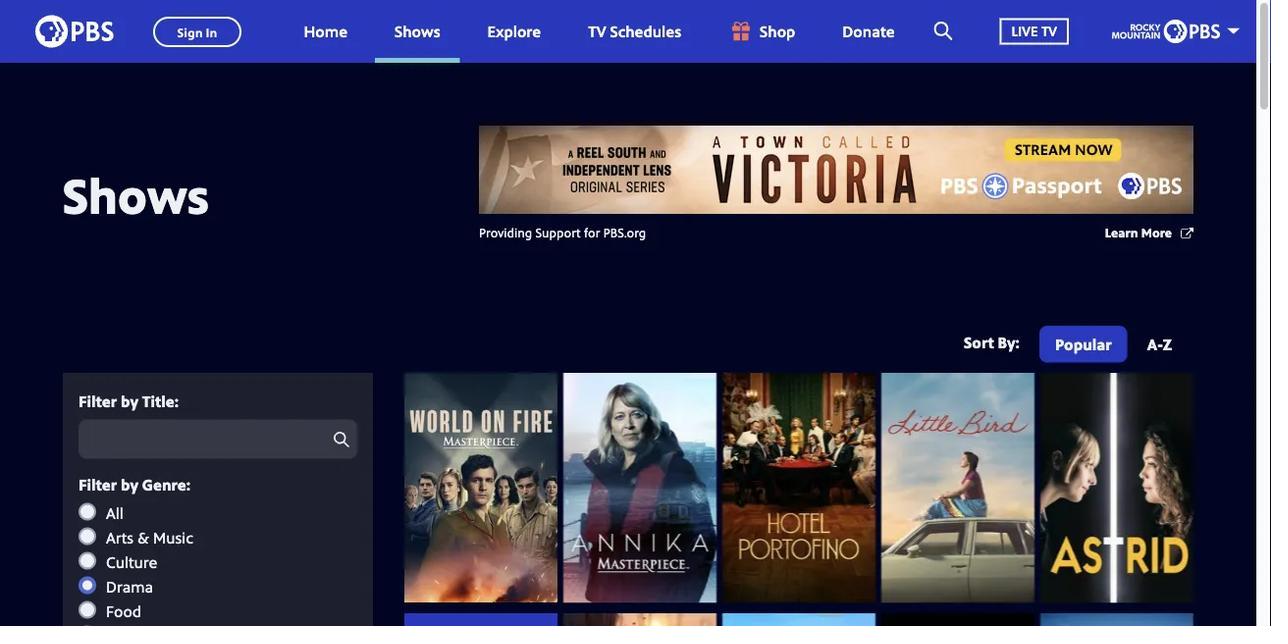 Task type: vqa. For each thing, say whether or not it's contained in the screenshot.
the TV within tv schedules link
no



Task type: describe. For each thing, give the bounding box(es) containing it.
a-
[[1148, 333, 1163, 355]]

more
[[1142, 223, 1173, 241]]

world on fire image
[[404, 373, 558, 603]]

sort
[[964, 332, 995, 353]]

sort by:
[[964, 332, 1020, 353]]

title:
[[142, 390, 179, 411]]

annika image
[[564, 373, 717, 603]]

little bird image
[[882, 373, 1035, 603]]

drama
[[106, 576, 153, 597]]

support
[[536, 223, 581, 241]]

music
[[153, 527, 193, 548]]

providing support for pbs.org
[[479, 223, 646, 241]]

astrid image
[[1041, 373, 1194, 603]]

farewell doc martin image
[[1041, 614, 1194, 627]]

by:
[[998, 332, 1020, 353]]

shows link
[[375, 0, 460, 63]]

rmpbs image
[[1113, 20, 1221, 43]]

home
[[304, 20, 348, 42]]

z
[[1163, 333, 1173, 355]]

Filter by Title: text field
[[79, 420, 357, 459]]

for
[[584, 223, 601, 241]]

tv schedules
[[588, 20, 682, 42]]

pbs image
[[35, 9, 114, 54]]

explore
[[488, 20, 541, 42]]

live
[[1012, 22, 1038, 40]]

filter by genre: element
[[79, 502, 357, 627]]

home link
[[284, 0, 367, 63]]

culture
[[106, 552, 158, 573]]

all
[[106, 502, 124, 524]]

by for title:
[[121, 390, 138, 411]]

shop
[[760, 20, 796, 42]]

pbs.org
[[604, 223, 646, 241]]



Task type: locate. For each thing, give the bounding box(es) containing it.
filter up all at the left bottom
[[79, 474, 117, 495]]

filter for filter by genre: all arts & music culture drama food
[[79, 474, 117, 495]]

schedules
[[610, 20, 682, 42]]

learn more
[[1105, 223, 1173, 241]]

shows
[[395, 20, 441, 42], [63, 161, 209, 228]]

1 horizontal spatial tv
[[1042, 22, 1058, 40]]

tv left schedules
[[588, 20, 606, 42]]

tv schedules link
[[569, 0, 701, 63]]

1 vertical spatial by
[[121, 474, 138, 495]]

explore link
[[468, 0, 561, 63]]

shop link
[[709, 0, 815, 63]]

tv
[[588, 20, 606, 42], [1042, 22, 1058, 40]]

by left title:
[[121, 390, 138, 411]]

a-z
[[1148, 333, 1173, 355]]

2 filter from the top
[[79, 474, 117, 495]]

1 vertical spatial filter
[[79, 474, 117, 495]]

popular
[[1056, 333, 1112, 355]]

1 filter from the top
[[79, 390, 117, 411]]

live tv link
[[981, 0, 1089, 63]]

filter for filter by title:
[[79, 390, 117, 411]]

by
[[121, 390, 138, 411], [121, 474, 138, 495]]

food
[[106, 601, 141, 622]]

arts
[[106, 527, 134, 548]]

the fall image
[[882, 614, 1035, 627]]

by for genre:
[[121, 474, 138, 495]]

2 by from the top
[[121, 474, 138, 495]]

tv right live
[[1042, 22, 1058, 40]]

providing
[[479, 223, 533, 241]]

live tv
[[1012, 22, 1058, 40]]

learn more link
[[1105, 223, 1194, 243]]

hotel portofino image
[[723, 373, 876, 603]]

0 horizontal spatial tv
[[588, 20, 606, 42]]

1 horizontal spatial shows
[[395, 20, 441, 42]]

&
[[137, 527, 149, 548]]

learn
[[1105, 223, 1139, 241]]

1 by from the top
[[121, 390, 138, 411]]

filter inside filter by genre: all arts & music culture drama food
[[79, 474, 117, 495]]

filter by title:
[[79, 390, 179, 411]]

search image
[[935, 22, 953, 40]]

shows inside 'link'
[[395, 20, 441, 42]]

filter left title:
[[79, 390, 117, 411]]

sort by: element
[[1036, 326, 1188, 368]]

donate link
[[823, 0, 915, 63]]

genre:
[[142, 474, 191, 495]]

doc martin image
[[723, 614, 876, 627]]

advertisement region
[[479, 126, 1194, 214]]

by inside filter by genre: all arts & music culture drama food
[[121, 474, 138, 495]]

becoming trauma responsive image
[[564, 614, 717, 627]]

0 vertical spatial filter
[[79, 390, 117, 411]]

0 horizontal spatial shows
[[63, 161, 209, 228]]

donate
[[843, 20, 895, 42]]

filter
[[79, 390, 117, 411], [79, 474, 117, 495]]

filter by genre: all arts & music culture drama food
[[79, 474, 193, 622]]

1 vertical spatial shows
[[63, 161, 209, 228]]

0 vertical spatial by
[[121, 390, 138, 411]]

0 vertical spatial shows
[[395, 20, 441, 42]]

by up all at the left bottom
[[121, 474, 138, 495]]



